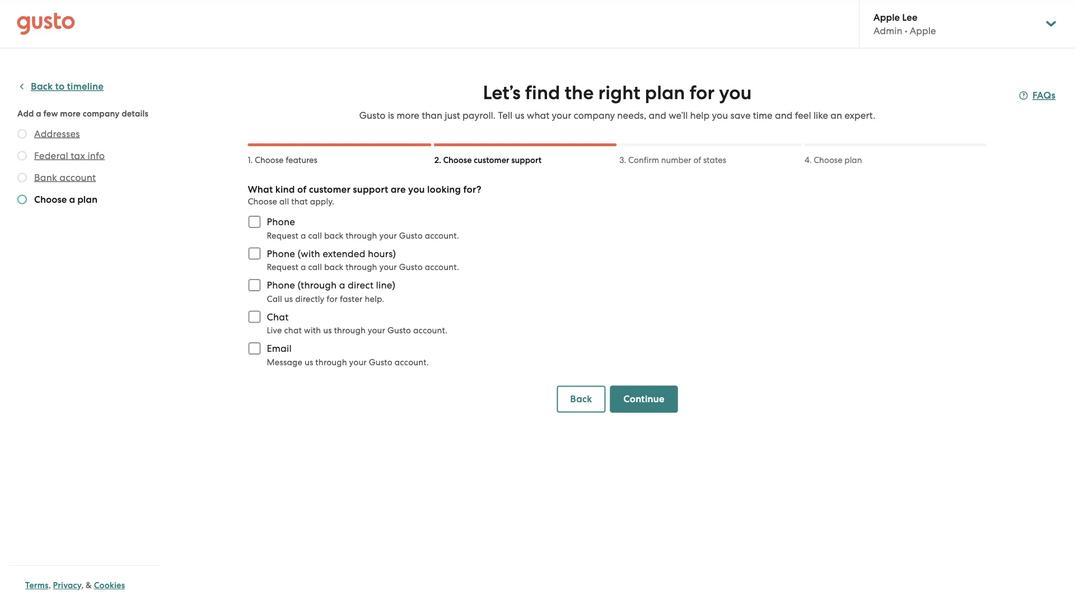 Task type: describe. For each thing, give the bounding box(es) containing it.
confirm
[[629, 155, 659, 165]]

timeline
[[67, 81, 104, 92]]

privacy link
[[53, 580, 81, 590]]

us inside the let's find the right plan for you gusto is more than just payroll. tell us what your company needs, and we'll help you save time and feel like an expert.
[[515, 110, 525, 121]]

2 , from the left
[[81, 580, 84, 590]]

back button
[[557, 386, 606, 413]]

feel
[[795, 110, 812, 121]]

call for phone
[[308, 231, 322, 240]]

message us through your gusto account.
[[267, 357, 429, 367]]

add a few more company details
[[17, 108, 149, 118]]

0 horizontal spatial for
[[327, 294, 338, 304]]

request for phone (with extended hours)
[[267, 262, 299, 272]]

support inside what kind of customer support are you looking for? choose all that apply.
[[353, 183, 388, 195]]

addresses
[[34, 128, 80, 139]]

confirm number of states
[[629, 155, 727, 165]]

help.
[[365, 294, 385, 304]]

save
[[731, 110, 751, 121]]

1 and from the left
[[649, 110, 667, 121]]

with
[[304, 325, 321, 335]]

plan inside list
[[77, 194, 97, 205]]

back to timeline
[[31, 81, 104, 92]]

terms
[[25, 580, 49, 590]]

phone (through a direct line)
[[267, 280, 396, 291]]

to
[[55, 81, 65, 92]]

privacy
[[53, 580, 81, 590]]

help
[[691, 110, 710, 121]]

bank account
[[34, 172, 96, 183]]

Chat checkbox
[[242, 304, 267, 329]]

states
[[704, 155, 727, 165]]

2 horizontal spatial plan
[[845, 155, 862, 165]]

a up (with
[[301, 231, 306, 240]]

chat
[[267, 311, 289, 322]]

faster
[[340, 294, 363, 304]]

expert.
[[845, 110, 876, 121]]

request for phone
[[267, 231, 299, 240]]

back for back to timeline
[[31, 81, 53, 92]]

is
[[388, 110, 394, 121]]

time
[[753, 110, 773, 121]]

bank
[[34, 172, 57, 183]]

kind
[[275, 183, 295, 195]]

line)
[[376, 280, 396, 291]]

what
[[248, 183, 273, 195]]

gusto for phone (with extended hours)
[[399, 262, 423, 272]]

federal
[[34, 150, 68, 161]]

call
[[267, 294, 282, 304]]

account. for chat
[[413, 325, 448, 335]]

lee
[[903, 11, 918, 23]]

few
[[43, 108, 58, 118]]

what
[[527, 110, 550, 121]]

than
[[422, 110, 443, 121]]

a down (with
[[301, 262, 306, 272]]

gusto inside the let's find the right plan for you gusto is more than just payroll. tell us what your company needs, and we'll help you save time and feel like an expert.
[[359, 110, 386, 121]]

right
[[599, 82, 641, 104]]

Phone (through a direct line) checkbox
[[242, 273, 267, 297]]

your for phone
[[380, 231, 397, 240]]

live chat with us through your gusto account.
[[267, 325, 448, 335]]

account. for phone
[[425, 231, 459, 240]]

check image for addresses
[[17, 129, 27, 139]]

1 , from the left
[[49, 580, 51, 590]]

that
[[291, 197, 308, 206]]

directly
[[295, 294, 325, 304]]

your for chat
[[368, 325, 386, 335]]

a up the faster
[[339, 280, 345, 291]]

Phone checkbox
[[242, 210, 267, 234]]

choose features
[[255, 155, 318, 165]]

addresses button
[[34, 127, 80, 140]]

you for are
[[408, 183, 425, 195]]

0 vertical spatial support
[[512, 155, 542, 165]]

tell
[[498, 110, 513, 121]]

let's
[[483, 82, 521, 104]]

federal tax info
[[34, 150, 105, 161]]

Email checkbox
[[242, 336, 267, 361]]

through for chat
[[334, 325, 366, 335]]

chat
[[284, 325, 302, 335]]

us right the with
[[323, 325, 332, 335]]

back for phone (with extended hours)
[[324, 262, 344, 272]]

your inside the let's find the right plan for you gusto is more than just payroll. tell us what your company needs, and we'll help you save time and feel like an expert.
[[552, 110, 572, 121]]

a inside list
[[69, 194, 75, 205]]

add
[[17, 108, 34, 118]]

find
[[525, 82, 560, 104]]

(with
[[298, 248, 320, 259]]

email
[[267, 343, 292, 354]]

live
[[267, 325, 282, 335]]

you for for
[[720, 82, 752, 104]]

phone for phone (through a direct line)
[[267, 280, 295, 291]]

features
[[286, 155, 318, 165]]

terms link
[[25, 580, 49, 590]]

back to timeline button
[[17, 80, 104, 93]]

like
[[814, 110, 829, 121]]

back for back
[[570, 393, 592, 405]]

through for phone (with extended hours)
[[346, 262, 377, 272]]

home image
[[17, 13, 75, 35]]

info
[[88, 150, 105, 161]]

us right the call
[[285, 294, 293, 304]]

•
[[905, 25, 908, 36]]

check image
[[17, 195, 27, 204]]



Task type: locate. For each thing, give the bounding box(es) containing it.
of for states
[[694, 155, 702, 165]]

0 vertical spatial phone
[[267, 216, 295, 227]]

, left privacy link
[[49, 580, 51, 590]]

request a call back through your gusto account.
[[267, 231, 459, 240], [267, 262, 459, 272]]

through for phone
[[346, 231, 377, 240]]

0 vertical spatial request
[[267, 231, 299, 240]]

number
[[661, 155, 692, 165]]

1 vertical spatial plan
[[845, 155, 862, 165]]

choose a plan list
[[17, 127, 155, 208]]

choose up what
[[255, 155, 284, 165]]

0 horizontal spatial ,
[[49, 580, 51, 590]]

company
[[83, 108, 120, 118], [574, 110, 615, 121]]

1 vertical spatial back
[[570, 393, 592, 405]]

1 vertical spatial request a call back through your gusto account.
[[267, 262, 459, 272]]

faqs button
[[1020, 89, 1056, 102]]

2 check image from the top
[[17, 151, 27, 160]]

(through
[[298, 280, 337, 291]]

you up "save"
[[720, 82, 752, 104]]

your down live chat with us through your gusto account.
[[349, 357, 367, 367]]

support down what
[[512, 155, 542, 165]]

apple
[[874, 11, 900, 23], [910, 25, 936, 36]]

call up (with
[[308, 231, 322, 240]]

account
[[60, 172, 96, 183]]

account.
[[425, 231, 459, 240], [425, 262, 459, 272], [413, 325, 448, 335], [395, 357, 429, 367]]

plan
[[645, 82, 685, 104], [845, 155, 862, 165], [77, 194, 97, 205]]

gusto
[[359, 110, 386, 121], [399, 231, 423, 240], [399, 262, 423, 272], [388, 325, 411, 335], [369, 357, 393, 367]]

through down the with
[[316, 357, 347, 367]]

continue
[[624, 393, 665, 405]]

1 check image from the top
[[17, 129, 27, 139]]

check image left federal at the top left
[[17, 151, 27, 160]]

choose customer support
[[443, 155, 542, 165]]

2 call from the top
[[308, 262, 322, 272]]

1 back from the top
[[324, 231, 344, 240]]

phone down all
[[267, 216, 295, 227]]

choose down the like
[[814, 155, 843, 165]]

back up phone (with extended hours)
[[324, 231, 344, 240]]

1 horizontal spatial ,
[[81, 580, 84, 590]]

choose
[[255, 155, 284, 165], [443, 155, 472, 165], [814, 155, 843, 165], [34, 194, 67, 205], [248, 197, 277, 206]]

customer inside what kind of customer support are you looking for? choose all that apply.
[[309, 183, 351, 195]]

1 horizontal spatial more
[[397, 110, 420, 121]]

and left feel in the top of the page
[[775, 110, 793, 121]]

all
[[280, 197, 289, 206]]

3 check image from the top
[[17, 173, 27, 182]]

customer up apply. at top left
[[309, 183, 351, 195]]

0 vertical spatial customer
[[474, 155, 510, 165]]

what kind of customer support are you looking for? choose all that apply.
[[248, 183, 482, 206]]

request a call back through your gusto account. for phone
[[267, 231, 459, 240]]

call for phone (with extended hours)
[[308, 262, 322, 272]]

through down the faster
[[334, 325, 366, 335]]

1 vertical spatial support
[[353, 183, 388, 195]]

your right what
[[552, 110, 572, 121]]

more inside the let's find the right plan for you gusto is more than just payroll. tell us what your company needs, and we'll help you save time and feel like an expert.
[[397, 110, 420, 121]]

choose inside choose a plan list
[[34, 194, 67, 205]]

us right tell in the top left of the page
[[515, 110, 525, 121]]

check image up check icon
[[17, 173, 27, 182]]

0 vertical spatial you
[[720, 82, 752, 104]]

faqs
[[1033, 90, 1056, 101]]

continue button
[[610, 386, 678, 413]]

of for customer
[[297, 183, 307, 195]]

more right few
[[60, 108, 81, 118]]

call us directly for faster help.
[[267, 294, 385, 304]]

of inside what kind of customer support are you looking for? choose all that apply.
[[297, 183, 307, 195]]

more right is
[[397, 110, 420, 121]]

0 vertical spatial apple
[[874, 11, 900, 23]]

of up that
[[297, 183, 307, 195]]

0 horizontal spatial apple
[[874, 11, 900, 23]]

1 horizontal spatial plan
[[645, 82, 685, 104]]

0 horizontal spatial and
[[649, 110, 667, 121]]

2 vertical spatial plan
[[77, 194, 97, 205]]

company inside the let's find the right plan for you gusto is more than just payroll. tell us what your company needs, and we'll help you save time and feel like an expert.
[[574, 110, 615, 121]]

call down (with
[[308, 262, 322, 272]]

0 horizontal spatial back
[[31, 81, 53, 92]]

you right help
[[712, 110, 728, 121]]

0 vertical spatial of
[[694, 155, 702, 165]]

request down (with
[[267, 262, 299, 272]]

for inside the let's find the right plan for you gusto is more than just payroll. tell us what your company needs, and we'll help you save time and feel like an expert.
[[690, 82, 715, 104]]

1 request from the top
[[267, 231, 299, 240]]

request a call back through your gusto account. for phone (with extended hours)
[[267, 262, 459, 272]]

for up help
[[690, 82, 715, 104]]

us
[[515, 110, 525, 121], [285, 294, 293, 304], [323, 325, 332, 335], [305, 357, 313, 367]]

request a call back through your gusto account. up extended at the top of the page
[[267, 231, 459, 240]]

check image
[[17, 129, 27, 139], [17, 151, 27, 160], [17, 173, 27, 182]]

apple up admin
[[874, 11, 900, 23]]

2 request a call back through your gusto account. from the top
[[267, 262, 459, 272]]

1 vertical spatial check image
[[17, 151, 27, 160]]

check image down add in the top of the page
[[17, 129, 27, 139]]

choose plan
[[814, 155, 862, 165]]

request a call back through your gusto account. up direct
[[267, 262, 459, 272]]

1 horizontal spatial apple
[[910, 25, 936, 36]]

through up direct
[[346, 262, 377, 272]]

1 vertical spatial for
[[327, 294, 338, 304]]

plan up we'll
[[645, 82, 685, 104]]

1 request a call back through your gusto account. from the top
[[267, 231, 459, 240]]

1 horizontal spatial back
[[570, 393, 592, 405]]

2 vertical spatial phone
[[267, 280, 295, 291]]

for
[[690, 82, 715, 104], [327, 294, 338, 304]]

federal tax info button
[[34, 149, 105, 162]]

phone for phone
[[267, 216, 295, 227]]

choose for choose features
[[255, 155, 284, 165]]

1 vertical spatial apple
[[910, 25, 936, 36]]

choose down 'bank'
[[34, 194, 67, 205]]

bank account button
[[34, 171, 96, 184]]

0 horizontal spatial more
[[60, 108, 81, 118]]

1 vertical spatial customer
[[309, 183, 351, 195]]

1 horizontal spatial for
[[690, 82, 715, 104]]

and
[[649, 110, 667, 121], [775, 110, 793, 121]]

check image for bank account
[[17, 173, 27, 182]]

1 horizontal spatial and
[[775, 110, 793, 121]]

0 vertical spatial back
[[31, 81, 53, 92]]

1 call from the top
[[308, 231, 322, 240]]

your for phone (with extended hours)
[[380, 262, 397, 272]]

support
[[512, 155, 542, 165], [353, 183, 388, 195]]

hours)
[[368, 248, 396, 259]]

0 horizontal spatial plan
[[77, 194, 97, 205]]

apple right •
[[910, 25, 936, 36]]

2 vertical spatial you
[[408, 183, 425, 195]]

gusto for phone
[[399, 231, 423, 240]]

company down timeline
[[83, 108, 120, 118]]

and left we'll
[[649, 110, 667, 121]]

customer
[[474, 155, 510, 165], [309, 183, 351, 195]]

phone up the call
[[267, 280, 295, 291]]

phone for phone (with extended hours)
[[267, 248, 295, 259]]

just
[[445, 110, 460, 121]]

0 vertical spatial request a call back through your gusto account.
[[267, 231, 459, 240]]

phone (with extended hours)
[[267, 248, 396, 259]]

3 phone from the top
[[267, 280, 295, 291]]

choose down what
[[248, 197, 277, 206]]

let's find the right plan for you gusto is more than just payroll. tell us what your company needs, and we'll help you save time and feel like an expert.
[[359, 82, 876, 121]]

0 horizontal spatial support
[[353, 183, 388, 195]]

cookies
[[94, 580, 125, 590]]

apple lee admin • apple
[[874, 11, 936, 36]]

2 vertical spatial check image
[[17, 173, 27, 182]]

are
[[391, 183, 406, 195]]

you right 'are' in the top of the page
[[408, 183, 425, 195]]

0 horizontal spatial of
[[297, 183, 307, 195]]

customer up for?
[[474, 155, 510, 165]]

0 vertical spatial back
[[324, 231, 344, 240]]

us right message
[[305, 357, 313, 367]]

terms , privacy , & cookies
[[25, 580, 125, 590]]

1 horizontal spatial support
[[512, 155, 542, 165]]

0 vertical spatial call
[[308, 231, 322, 240]]

back for phone
[[324, 231, 344, 240]]

you inside what kind of customer support are you looking for? choose all that apply.
[[408, 183, 425, 195]]

cookies button
[[94, 579, 125, 592]]

account. for phone (with extended hours)
[[425, 262, 459, 272]]

choose for choose plan
[[814, 155, 843, 165]]

2 and from the left
[[775, 110, 793, 121]]

you
[[720, 82, 752, 104], [712, 110, 728, 121], [408, 183, 425, 195]]

choose for choose customer support
[[443, 155, 472, 165]]

for?
[[464, 183, 482, 195]]

more
[[60, 108, 81, 118], [397, 110, 420, 121]]

direct
[[348, 280, 374, 291]]

company down the
[[574, 110, 615, 121]]

for down phone (through a direct line)
[[327, 294, 338, 304]]

2 request from the top
[[267, 262, 299, 272]]

plan down expert.
[[845, 155, 862, 165]]

1 horizontal spatial customer
[[474, 155, 510, 165]]

0 vertical spatial check image
[[17, 129, 27, 139]]

support left 'are' in the top of the page
[[353, 183, 388, 195]]

choose up looking
[[443, 155, 472, 165]]

2 back from the top
[[324, 262, 344, 272]]

0 vertical spatial for
[[690, 82, 715, 104]]

1 vertical spatial back
[[324, 262, 344, 272]]

we'll
[[669, 110, 688, 121]]

0 horizontal spatial customer
[[309, 183, 351, 195]]

1 vertical spatial of
[[297, 183, 307, 195]]

your down help.
[[368, 325, 386, 335]]

admin
[[874, 25, 903, 36]]

back down phone (with extended hours)
[[324, 262, 344, 272]]

,
[[49, 580, 51, 590], [81, 580, 84, 590]]

choose inside what kind of customer support are you looking for? choose all that apply.
[[248, 197, 277, 206]]

0 vertical spatial plan
[[645, 82, 685, 104]]

Phone (with extended hours) checkbox
[[242, 241, 267, 266]]

, left &
[[81, 580, 84, 590]]

looking
[[427, 183, 461, 195]]

a left few
[[36, 108, 41, 118]]

call
[[308, 231, 322, 240], [308, 262, 322, 272]]

check image for federal tax info
[[17, 151, 27, 160]]

1 horizontal spatial of
[[694, 155, 702, 165]]

details
[[122, 108, 149, 118]]

1 vertical spatial call
[[308, 262, 322, 272]]

a down account
[[69, 194, 75, 205]]

back
[[31, 81, 53, 92], [570, 393, 592, 405]]

plan inside the let's find the right plan for you gusto is more than just payroll. tell us what your company needs, and we'll help you save time and feel like an expert.
[[645, 82, 685, 104]]

your
[[552, 110, 572, 121], [380, 231, 397, 240], [380, 262, 397, 272], [368, 325, 386, 335], [349, 357, 367, 367]]

gusto for chat
[[388, 325, 411, 335]]

needs,
[[618, 110, 647, 121]]

an
[[831, 110, 843, 121]]

plan down account
[[77, 194, 97, 205]]

2 phone from the top
[[267, 248, 295, 259]]

1 vertical spatial phone
[[267, 248, 295, 259]]

your up hours) at the top left of page
[[380, 231, 397, 240]]

0 horizontal spatial company
[[83, 108, 120, 118]]

tax
[[71, 150, 85, 161]]

1 horizontal spatial company
[[574, 110, 615, 121]]

&
[[86, 580, 92, 590]]

message
[[267, 357, 303, 367]]

choose a plan
[[34, 194, 97, 205]]

1 vertical spatial you
[[712, 110, 728, 121]]

through up extended at the top of the page
[[346, 231, 377, 240]]

1 phone from the top
[[267, 216, 295, 227]]

the
[[565, 82, 594, 104]]

request up (with
[[267, 231, 299, 240]]

choose for choose a plan
[[34, 194, 67, 205]]

extended
[[323, 248, 366, 259]]

of left states
[[694, 155, 702, 165]]

phone left (with
[[267, 248, 295, 259]]

1 vertical spatial request
[[267, 262, 299, 272]]

apply.
[[310, 197, 335, 206]]

payroll.
[[463, 110, 496, 121]]

your down hours) at the top left of page
[[380, 262, 397, 272]]



Task type: vqa. For each thing, say whether or not it's contained in the screenshot.


